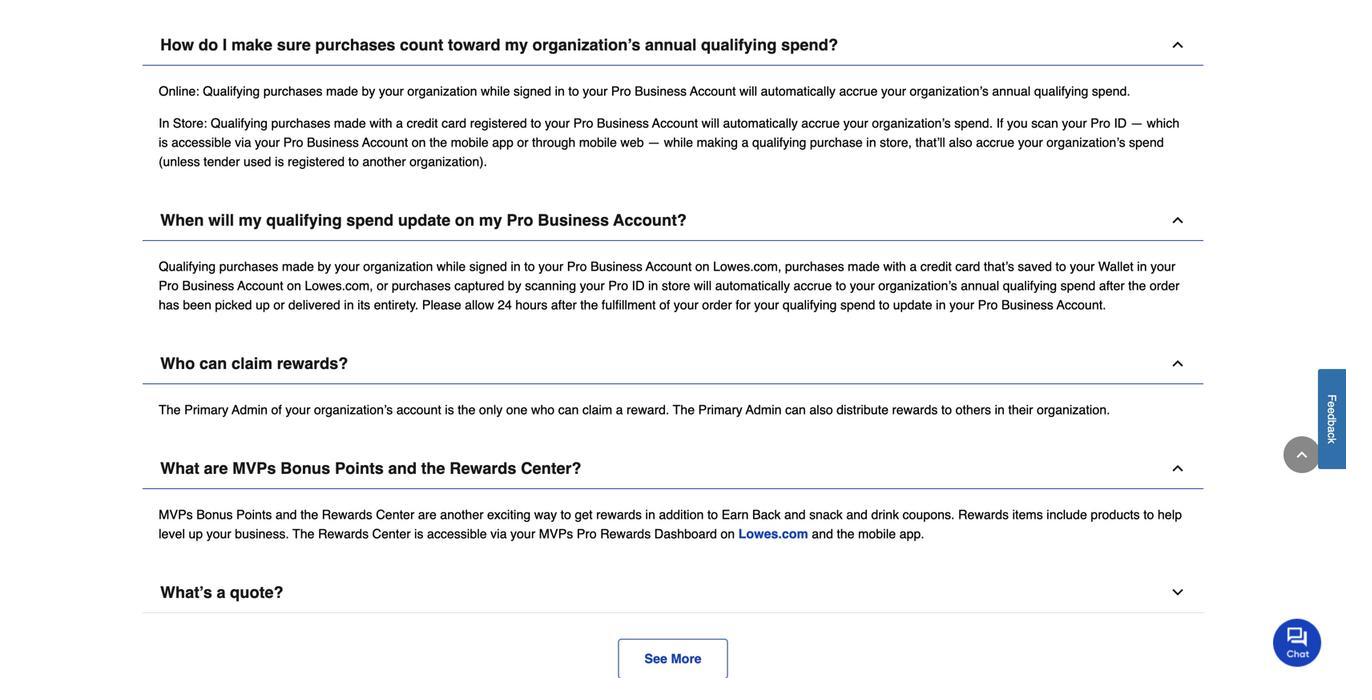 Task type: describe. For each thing, give the bounding box(es) containing it.
items
[[1013, 508, 1043, 522]]

distribute
[[837, 403, 889, 417]]

f e e d b a c k button
[[1318, 370, 1346, 470]]

d
[[1326, 414, 1339, 421]]

id inside in store: qualifying purchases made with a credit card registered to your pro business account will automatically accrue your organization's spend. if you scan your pro id — which is accessible via your pro business account on the mobile app or through mobile web — while making a qualifying purchase in store, that'll also accrue your organization's spend (unless tender used is registered to another organization).
[[1114, 116, 1127, 130]]

is inside the mvps bonus points and the rewards center are another exciting way to get rewards in addition to earn back and snack and drink coupons. rewards items include products to help level up your business. the rewards center is accessible via your mvps pro rewards dashboard on
[[414, 527, 424, 542]]

0 vertical spatial order
[[1150, 278, 1180, 293]]

will inside the qualifying purchases made by your organization while signed in to your pro business account on lowes.com, purchases made with a credit card that's saved to your wallet in your pro business account on lowes.com, or purchases captured by scanning your pro id in store will automatically accrue to your organization's annual qualifying spend after the order has been picked up or delivered in its entirety. please allow 24 hours after the fulfillment of your order for your qualifying spend to update in your pro business account.
[[694, 278, 712, 293]]

chat invite button image
[[1273, 619, 1322, 668]]

business.
[[235, 527, 289, 542]]

and inside button
[[388, 459, 417, 478]]

2 primary from the left
[[698, 403, 743, 417]]

0 horizontal spatial mvps
[[159, 508, 193, 522]]

id inside the qualifying purchases made by your organization while signed in to your pro business account on lowes.com, purchases made with a credit card that's saved to your wallet in your pro business account on lowes.com, or purchases captured by scanning your pro id in store will automatically accrue to your organization's annual qualifying spend after the order has been picked up or delivered in its entirety. please allow 24 hours after the fulfillment of your order for your qualifying spend to update in your pro business account.
[[632, 278, 645, 293]]

f e e d b a c k
[[1326, 395, 1339, 444]]

automatically for annual
[[761, 84, 836, 98]]

that'll
[[916, 135, 946, 150]]

saved
[[1018, 259, 1052, 274]]

who can claim rewards?
[[160, 354, 348, 373]]

if
[[997, 116, 1004, 130]]

1 admin from the left
[[232, 403, 268, 417]]

web
[[621, 135, 644, 150]]

who can claim rewards? button
[[143, 344, 1204, 384]]

2 admin from the left
[[746, 403, 782, 417]]

qualifying inside the qualifying purchases made by your organization while signed in to your pro business account on lowes.com, purchases made with a credit card that's saved to your wallet in your pro business account on lowes.com, or purchases captured by scanning your pro id in store will automatically accrue to your organization's annual qualifying spend after the order has been picked up or delivered in its entirety. please allow 24 hours after the fulfillment of your order for your qualifying spend to update in your pro business account.
[[159, 259, 216, 274]]

organization's inside button
[[533, 35, 641, 54]]

0 vertical spatial rewards
[[892, 403, 938, 417]]

addition
[[659, 508, 704, 522]]

0 horizontal spatial or
[[273, 298, 285, 312]]

used
[[244, 154, 271, 169]]

that's
[[984, 259, 1015, 274]]

1 primary from the left
[[184, 403, 229, 417]]

organization).
[[410, 154, 487, 169]]

account
[[397, 403, 441, 417]]

the left only on the bottom left of page
[[458, 403, 476, 417]]

credit inside in store: qualifying purchases made with a credit card registered to your pro business account will automatically accrue your organization's spend. if you scan your pro id — which is accessible via your pro business account on the mobile app or through mobile web — while making a qualifying purchase in store, that'll also accrue your organization's spend (unless tender used is registered to another organization).
[[407, 116, 438, 130]]

another inside in store: qualifying purchases made with a credit card registered to your pro business account will automatically accrue your organization's spend. if you scan your pro id — which is accessible via your pro business account on the mobile app or through mobile web — while making a qualifying purchase in store, that'll also accrue your organization's spend (unless tender used is registered to another organization).
[[363, 154, 406, 169]]

one
[[506, 403, 528, 417]]

and up business.
[[276, 508, 297, 522]]

see
[[645, 652, 668, 667]]

store
[[662, 278, 690, 293]]

automatically inside the qualifying purchases made by your organization while signed in to your pro business account on lowes.com, purchases made with a credit card that's saved to your wallet in your pro business account on lowes.com, or purchases captured by scanning your pro id in store will automatically accrue to your organization's annual qualifying spend after the order has been picked up or delivered in its entirety. please allow 24 hours after the fulfillment of your order for your qualifying spend to update in your pro business account.
[[715, 278, 790, 293]]

pro inside button
[[507, 211, 533, 229]]

2 horizontal spatial mobile
[[858, 527, 896, 542]]

with inside the qualifying purchases made by your organization while signed in to your pro business account on lowes.com, purchases made with a credit card that's saved to your wallet in your pro business account on lowes.com, or purchases captured by scanning your pro id in store will automatically accrue to your organization's annual qualifying spend after the order has been picked up or delivered in its entirety. please allow 24 hours after the fulfillment of your order for your qualifying spend to update in your pro business account.
[[884, 259, 906, 274]]

scroll to top element
[[1284, 437, 1321, 474]]

through
[[532, 135, 576, 150]]

signed inside the qualifying purchases made by your organization while signed in to your pro business account on lowes.com, purchases made with a credit card that's saved to your wallet in your pro business account on lowes.com, or purchases captured by scanning your pro id in store will automatically accrue to your organization's annual qualifying spend after the order has been picked up or delivered in its entirety. please allow 24 hours after the fulfillment of your order for your qualifying spend to update in your pro business account.
[[469, 259, 507, 274]]

what are mvps bonus points and the rewards center?
[[160, 459, 582, 478]]

see more link
[[618, 639, 728, 679]]

more
[[671, 652, 702, 667]]

claim inside button
[[232, 354, 273, 373]]

way
[[534, 508, 557, 522]]

when will my qualifying spend update on my pro business account?
[[160, 211, 687, 229]]

1 horizontal spatial mobile
[[579, 135, 617, 150]]

fulfillment
[[602, 298, 656, 312]]

f
[[1326, 395, 1339, 402]]

bonus inside what are mvps bonus points and the rewards center? button
[[281, 459, 330, 478]]

what are mvps bonus points and the rewards center? button
[[143, 449, 1204, 489]]

c
[[1326, 433, 1339, 439]]

0 vertical spatial by
[[362, 84, 375, 98]]

in inside in store: qualifying purchases made with a credit card registered to your pro business account will automatically accrue your organization's spend. if you scan your pro id — which is accessible via your pro business account on the mobile app or through mobile web — while making a qualifying purchase in store, that'll also accrue your organization's spend (unless tender used is registered to another organization).
[[866, 135, 876, 150]]

account?
[[613, 211, 687, 229]]

will inside in store: qualifying purchases made with a credit card registered to your pro business account will automatically accrue your organization's spend. if you scan your pro id — which is accessible via your pro business account on the mobile app or through mobile web — while making a qualifying purchase in store, that'll also accrue your organization's spend (unless tender used is registered to another organization).
[[702, 116, 720, 130]]

snack
[[809, 508, 843, 522]]

2 horizontal spatial the
[[673, 403, 695, 417]]

qualifying inside button
[[266, 211, 342, 229]]

center?
[[521, 459, 582, 478]]

2 vertical spatial by
[[508, 278, 521, 293]]

0 horizontal spatial lowes.com,
[[305, 278, 373, 293]]

toward
[[448, 35, 501, 54]]

1 horizontal spatial spend.
[[1092, 84, 1131, 98]]

who
[[531, 403, 555, 417]]

spend?
[[781, 35, 838, 54]]

picked
[[215, 298, 252, 312]]

a inside "button"
[[1326, 427, 1339, 433]]

qualifying right for
[[783, 298, 837, 312]]

lowes.com link
[[739, 527, 808, 542]]

a inside 'button'
[[217, 584, 226, 602]]

via inside in store: qualifying purchases made with a credit card registered to your pro business account will automatically accrue your organization's spend. if you scan your pro id — which is accessible via your pro business account on the mobile app or through mobile web — while making a qualifying purchase in store, that'll also accrue your organization's spend (unless tender used is registered to another organization).
[[235, 135, 251, 150]]

qualifying down the saved
[[1003, 278, 1057, 293]]

what's a quote? button
[[143, 573, 1204, 614]]

0 vertical spatial organization
[[407, 84, 477, 98]]

rewards?
[[277, 354, 348, 373]]

b
[[1326, 421, 1339, 427]]

0 vertical spatial center
[[376, 508, 415, 522]]

automatically for spend.
[[723, 116, 798, 130]]

k
[[1326, 439, 1339, 444]]

qualifying inside button
[[701, 35, 777, 54]]

reward.
[[627, 403, 670, 417]]

lowes.com and the mobile app.
[[739, 527, 925, 542]]

up inside the qualifying purchases made by your organization while signed in to your pro business account on lowes.com, purchases made with a credit card that's saved to your wallet in your pro business account on lowes.com, or purchases captured by scanning your pro id in store will automatically accrue to your organization's annual qualifying spend after the order has been picked up or delivered in its entirety. please allow 24 hours after the fulfillment of your order for your qualifying spend to update in your pro business account.
[[256, 298, 270, 312]]

update inside the qualifying purchases made by your organization while signed in to your pro business account on lowes.com, purchases made with a credit card that's saved to your wallet in your pro business account on lowes.com, or purchases captured by scanning your pro id in store will automatically accrue to your organization's annual qualifying spend after the order has been picked up or delivered in its entirety. please allow 24 hours after the fulfillment of your order for your qualifying spend to update in your pro business account.
[[893, 298, 933, 312]]

(unless
[[159, 154, 200, 169]]

the inside in store: qualifying purchases made with a credit card registered to your pro business account will automatically accrue your organization's spend. if you scan your pro id — which is accessible via your pro business account on the mobile app or through mobile web — while making a qualifying purchase in store, that'll also accrue your organization's spend (unless tender used is registered to another organization).
[[430, 135, 447, 150]]

the inside the mvps bonus points and the rewards center are another exciting way to get rewards in addition to earn back and snack and drink coupons. rewards items include products to help level up your business. the rewards center is accessible via your mvps pro rewards dashboard on
[[301, 508, 318, 522]]

0 vertical spatial registered
[[470, 116, 527, 130]]

count
[[400, 35, 444, 54]]

on inside button
[[455, 211, 475, 229]]

make
[[232, 35, 273, 54]]

0 vertical spatial lowes.com,
[[713, 259, 782, 274]]

1 horizontal spatial signed
[[514, 84, 551, 98]]

while inside the qualifying purchases made by your organization while signed in to your pro business account on lowes.com, purchases made with a credit card that's saved to your wallet in your pro business account on lowes.com, or purchases captured by scanning your pro id in store will automatically accrue to your organization's annual qualifying spend after the order has been picked up or delivered in its entirety. please allow 24 hours after the fulfillment of your order for your qualifying spend to update in your pro business account.
[[437, 259, 466, 274]]

on down when will my qualifying spend update on my pro business account? button
[[695, 259, 710, 274]]

1 horizontal spatial or
[[377, 278, 388, 293]]

chevron up image for who can claim rewards?
[[1170, 356, 1186, 372]]

its
[[358, 298, 370, 312]]

level
[[159, 527, 185, 542]]

others
[[956, 403, 991, 417]]

on inside in store: qualifying purchases made with a credit card registered to your pro business account will automatically accrue your organization's spend. if you scan your pro id — which is accessible via your pro business account on the mobile app or through mobile web — while making a qualifying purchase in store, that'll also accrue your organization's spend (unless tender used is registered to another organization).
[[412, 135, 426, 150]]

credit inside the qualifying purchases made by your organization while signed in to your pro business account on lowes.com, purchases made with a credit card that's saved to your wallet in your pro business account on lowes.com, or purchases captured by scanning your pro id in store will automatically accrue to your organization's annual qualifying spend after the order has been picked up or delivered in its entirety. please allow 24 hours after the fulfillment of your order for your qualifying spend to update in your pro business account.
[[921, 259, 952, 274]]

qualifying purchases made by your organization while signed in to your pro business account on lowes.com, purchases made with a credit card that's saved to your wallet in your pro business account on lowes.com, or purchases captured by scanning your pro id in store will automatically accrue to your organization's annual qualifying spend after the order has been picked up or delivered in its entirety. please allow 24 hours after the fulfillment of your order for your qualifying spend to update in your pro business account.
[[159, 259, 1180, 312]]

tender
[[204, 154, 240, 169]]

store,
[[880, 135, 912, 150]]

delivered
[[288, 298, 340, 312]]

what
[[160, 459, 199, 478]]

quote?
[[230, 584, 283, 602]]

1 vertical spatial annual
[[992, 84, 1031, 98]]

another inside the mvps bonus points and the rewards center are another exciting way to get rewards in addition to earn back and snack and drink coupons. rewards items include products to help level up your business. the rewards center is accessible via your mvps pro rewards dashboard on
[[440, 508, 484, 522]]

how do i make sure purchases count toward my organization's annual qualifying spend?
[[160, 35, 838, 54]]

please
[[422, 298, 461, 312]]

account.
[[1057, 298, 1106, 312]]

organization.
[[1037, 403, 1110, 417]]

what's
[[160, 584, 212, 602]]

mvps inside what are mvps bonus points and the rewards center? button
[[232, 459, 276, 478]]

1 horizontal spatial my
[[479, 211, 502, 229]]

0 horizontal spatial —
[[648, 135, 660, 150]]

spend inside button
[[346, 211, 394, 229]]

will inside button
[[208, 211, 234, 229]]

mvps bonus points and the rewards center are another exciting way to get rewards in addition to earn back and snack and drink coupons. rewards items include products to help level up your business. the rewards center is accessible via your mvps pro rewards dashboard on
[[159, 508, 1182, 542]]

chevron down image
[[1170, 585, 1186, 601]]

annual inside the qualifying purchases made by your organization while signed in to your pro business account on lowes.com, purchases made with a credit card that's saved to your wallet in your pro business account on lowes.com, or purchases captured by scanning your pro id in store will automatically accrue to your organization's annual qualifying spend after the order has been picked up or delivered in its entirety. please allow 24 hours after the fulfillment of your order for your qualifying spend to update in your pro business account.
[[961, 278, 1000, 293]]

0 horizontal spatial registered
[[288, 154, 345, 169]]

the primary admin of your organization's account is the only one who can claim a reward. the primary admin can also distribute rewards to others in their organization.
[[159, 403, 1110, 417]]

their
[[1009, 403, 1033, 417]]

also inside in store: qualifying purchases made with a credit card registered to your pro business account will automatically accrue your organization's spend. if you scan your pro id — which is accessible via your pro business account on the mobile app or through mobile web — while making a qualifying purchase in store, that'll also accrue your organization's spend (unless tender used is registered to another organization).
[[949, 135, 973, 150]]

0 horizontal spatial also
[[810, 403, 833, 417]]

of inside the qualifying purchases made by your organization while signed in to your pro business account on lowes.com, purchases made with a credit card that's saved to your wallet in your pro business account on lowes.com, or purchases captured by scanning your pro id in store will automatically accrue to your organization's annual qualifying spend after the order has been picked up or delivered in its entirety. please allow 24 hours after the fulfillment of your order for your qualifying spend to update in your pro business account.
[[660, 298, 670, 312]]

0 vertical spatial after
[[1099, 278, 1125, 293]]

app.
[[900, 527, 925, 542]]

purchases inside button
[[315, 35, 395, 54]]

0 vertical spatial qualifying
[[203, 84, 260, 98]]

how do i make sure purchases count toward my organization's annual qualifying spend? button
[[143, 25, 1204, 66]]

1 horizontal spatial claim
[[583, 403, 612, 417]]

sure
[[277, 35, 311, 54]]

points inside button
[[335, 459, 384, 478]]

0 horizontal spatial the
[[159, 403, 181, 417]]

1 horizontal spatial can
[[558, 403, 579, 417]]

exciting
[[487, 508, 531, 522]]

0 horizontal spatial order
[[702, 298, 732, 312]]

coupons.
[[903, 508, 955, 522]]



Task type: vqa. For each thing, say whether or not it's contained in the screenshot.
shop All Electrical
no



Task type: locate. For each thing, give the bounding box(es) containing it.
you
[[1007, 116, 1028, 130]]

1 vertical spatial mvps
[[159, 508, 193, 522]]

while up captured
[[437, 259, 466, 274]]

rewards right distribute
[[892, 403, 938, 417]]

qualifying down i
[[203, 84, 260, 98]]

signed up through
[[514, 84, 551, 98]]

points inside the mvps bonus points and the rewards center are another exciting way to get rewards in addition to earn back and snack and drink coupons. rewards items include products to help level up your business. the rewards center is accessible via your mvps pro rewards dashboard on
[[236, 508, 272, 522]]

0 horizontal spatial after
[[551, 298, 577, 312]]

0 horizontal spatial primary
[[184, 403, 229, 417]]

a
[[396, 116, 403, 130], [742, 135, 749, 150], [910, 259, 917, 274], [616, 403, 623, 417], [1326, 427, 1339, 433], [217, 584, 226, 602]]

scanning
[[525, 278, 576, 293]]

automatically inside in store: qualifying purchases made with a credit card registered to your pro business account will automatically accrue your organization's spend. if you scan your pro id — which is accessible via your pro business account on the mobile app or through mobile web — while making a qualifying purchase in store, that'll also accrue your organization's spend (unless tender used is registered to another organization).
[[723, 116, 798, 130]]

1 vertical spatial chevron up image
[[1170, 461, 1186, 477]]

rewards inside the mvps bonus points and the rewards center are another exciting way to get rewards in addition to earn back and snack and drink coupons. rewards items include products to help level up your business. the rewards center is accessible via your mvps pro rewards dashboard on
[[596, 508, 642, 522]]

up inside the mvps bonus points and the rewards center are another exciting way to get rewards in addition to earn back and snack and drink coupons. rewards items include products to help level up your business. the rewards center is accessible via your mvps pro rewards dashboard on
[[189, 527, 203, 542]]

0 horizontal spatial up
[[189, 527, 203, 542]]

drink
[[871, 508, 899, 522]]

the down the what are mvps bonus points and the rewards center?
[[301, 508, 318, 522]]

0 vertical spatial mvps
[[232, 459, 276, 478]]

qualifying left spend?
[[701, 35, 777, 54]]

my up captured
[[479, 211, 502, 229]]

annual up you on the right
[[992, 84, 1031, 98]]

2 vertical spatial mvps
[[539, 527, 573, 542]]

the left fulfillment
[[580, 298, 598, 312]]

organization's
[[533, 35, 641, 54], [910, 84, 989, 98], [872, 116, 951, 130], [1047, 135, 1126, 150], [879, 278, 957, 293], [314, 403, 393, 417]]

are down the what are mvps bonus points and the rewards center?
[[418, 508, 437, 522]]

get
[[575, 508, 593, 522]]

lowes.com, up delivered on the top of page
[[305, 278, 373, 293]]

registered right used
[[288, 154, 345, 169]]

0 horizontal spatial by
[[318, 259, 331, 274]]

signed
[[514, 84, 551, 98], [469, 259, 507, 274]]

chevron up image inside how do i make sure purchases count toward my organization's annual qualifying spend? button
[[1170, 37, 1186, 53]]

and left drink
[[847, 508, 868, 522]]

online: qualifying purchases made by your organization while signed in to your pro business account will automatically accrue your organization's annual qualifying spend.
[[159, 84, 1131, 98]]

1 vertical spatial accessible
[[427, 527, 487, 542]]

when
[[160, 211, 204, 229]]

the down 'wallet'
[[1129, 278, 1146, 293]]

qualifying up the been
[[159, 259, 216, 274]]

0 horizontal spatial with
[[370, 116, 392, 130]]

1 horizontal spatial via
[[491, 527, 507, 542]]

chevron up image
[[1170, 37, 1186, 53], [1170, 356, 1186, 372], [1294, 447, 1310, 463]]

after down 'wallet'
[[1099, 278, 1125, 293]]

my right toward
[[505, 35, 528, 54]]

bonus inside the mvps bonus points and the rewards center are another exciting way to get rewards in addition to earn back and snack and drink coupons. rewards items include products to help level up your business. the rewards center is accessible via your mvps pro rewards dashboard on
[[196, 508, 233, 522]]

organization up the entirety.
[[363, 259, 433, 274]]

card inside the qualifying purchases made by your organization while signed in to your pro business account on lowes.com, purchases made with a credit card that's saved to your wallet in your pro business account on lowes.com, or purchases captured by scanning your pro id in store will automatically accrue to your organization's annual qualifying spend after the order has been picked up or delivered in its entirety. please allow 24 hours after the fulfillment of your order for your qualifying spend to update in your pro business account.
[[956, 259, 981, 274]]

up
[[256, 298, 270, 312], [189, 527, 203, 542]]

accrue inside the qualifying purchases made by your organization while signed in to your pro business account on lowes.com, purchases made with a credit card that's saved to your wallet in your pro business account on lowes.com, or purchases captured by scanning your pro id in store will automatically accrue to your organization's annual qualifying spend after the order has been picked up or delivered in its entirety. please allow 24 hours after the fulfillment of your order for your qualifying spend to update in your pro business account.
[[794, 278, 832, 293]]

my inside how do i make sure purchases count toward my organization's annual qualifying spend? button
[[505, 35, 528, 54]]

are inside the mvps bonus points and the rewards center are another exciting way to get rewards in addition to earn back and snack and drink coupons. rewards items include products to help level up your business. the rewards center is accessible via your mvps pro rewards dashboard on
[[418, 508, 437, 522]]

your
[[379, 84, 404, 98], [583, 84, 608, 98], [881, 84, 906, 98], [545, 116, 570, 130], [844, 116, 869, 130], [1062, 116, 1087, 130], [255, 135, 280, 150], [1018, 135, 1043, 150], [335, 259, 360, 274], [539, 259, 564, 274], [1070, 259, 1095, 274], [1151, 259, 1176, 274], [580, 278, 605, 293], [850, 278, 875, 293], [674, 298, 699, 312], [754, 298, 779, 312], [950, 298, 975, 312], [286, 403, 310, 417], [206, 527, 231, 542], [511, 527, 535, 542]]

0 vertical spatial of
[[660, 298, 670, 312]]

1 vertical spatial via
[[491, 527, 507, 542]]

chevron up image for what are mvps bonus points and the rewards center?
[[1170, 461, 1186, 477]]

primary down who can claim rewards? button
[[698, 403, 743, 417]]

while
[[481, 84, 510, 98], [664, 135, 693, 150], [437, 259, 466, 274]]

while down how do i make sure purchases count toward my organization's annual qualifying spend? at the top
[[481, 84, 510, 98]]

with
[[370, 116, 392, 130], [884, 259, 906, 274]]

1 vertical spatial of
[[271, 403, 282, 417]]

annual up online: qualifying purchases made by your organization while signed in to your pro business account will automatically accrue your organization's annual qualifying spend.
[[645, 35, 697, 54]]

lowes.com
[[739, 527, 808, 542]]

0 horizontal spatial id
[[632, 278, 645, 293]]

0 horizontal spatial signed
[[469, 259, 507, 274]]

organization's inside the qualifying purchases made by your organization while signed in to your pro business account on lowes.com, purchases made with a credit card that's saved to your wallet in your pro business account on lowes.com, or purchases captured by scanning your pro id in store will automatically accrue to your organization's annual qualifying spend after the order has been picked up or delivered in its entirety. please allow 24 hours after the fulfillment of your order for your qualifying spend to update in your pro business account.
[[879, 278, 957, 293]]

pro inside the mvps bonus points and the rewards center are another exciting way to get rewards in addition to earn back and snack and drink coupons. rewards items include products to help level up your business. the rewards center is accessible via your mvps pro rewards dashboard on
[[577, 527, 597, 542]]

chevron up image inside scroll to top element
[[1294, 447, 1310, 463]]

registered up app
[[470, 116, 527, 130]]

0 horizontal spatial can
[[199, 354, 227, 373]]

on up organization).
[[412, 135, 426, 150]]

2 e from the top
[[1326, 408, 1339, 414]]

for
[[736, 298, 751, 312]]

2 horizontal spatial mvps
[[539, 527, 573, 542]]

claim left rewards?
[[232, 354, 273, 373]]

qualifying up the tender
[[211, 116, 268, 130]]

1 horizontal spatial registered
[[470, 116, 527, 130]]

card inside in store: qualifying purchases made with a credit card registered to your pro business account will automatically accrue your organization's spend. if you scan your pro id — which is accessible via your pro business account on the mobile app or through mobile web — while making a qualifying purchase in store, that'll also accrue your organization's spend (unless tender used is registered to another organization).
[[442, 116, 467, 130]]

who
[[160, 354, 195, 373]]

0 horizontal spatial points
[[236, 508, 272, 522]]

2 chevron up image from the top
[[1170, 461, 1186, 477]]

1 horizontal spatial lowes.com,
[[713, 259, 782, 274]]

my down used
[[239, 211, 262, 229]]

organization down count
[[407, 84, 477, 98]]

1 horizontal spatial up
[[256, 298, 270, 312]]

1 horizontal spatial accessible
[[427, 527, 487, 542]]

is
[[159, 135, 168, 150], [275, 154, 284, 169], [445, 403, 454, 417], [414, 527, 424, 542]]

1 vertical spatial bonus
[[196, 508, 233, 522]]

qualifying left purchase
[[752, 135, 807, 150]]

0 horizontal spatial credit
[[407, 116, 438, 130]]

will
[[740, 84, 757, 98], [702, 116, 720, 130], [208, 211, 234, 229], [694, 278, 712, 293]]

or right app
[[517, 135, 529, 150]]

2 vertical spatial annual
[[961, 278, 1000, 293]]

made
[[326, 84, 358, 98], [334, 116, 366, 130], [282, 259, 314, 274], [848, 259, 880, 274]]

organization inside the qualifying purchases made by your organization while signed in to your pro business account on lowes.com, purchases made with a credit card that's saved to your wallet in your pro business account on lowes.com, or purchases captured by scanning your pro id in store will automatically accrue to your organization's annual qualifying spend after the order has been picked up or delivered in its entirety. please allow 24 hours after the fulfillment of your order for your qualifying spend to update in your pro business account.
[[363, 259, 433, 274]]

rewards
[[450, 459, 517, 478], [322, 508, 373, 522], [958, 508, 1009, 522], [318, 527, 369, 542], [600, 527, 651, 542]]

business
[[635, 84, 687, 98], [597, 116, 649, 130], [307, 135, 359, 150], [538, 211, 609, 229], [591, 259, 643, 274], [182, 278, 234, 293], [1002, 298, 1054, 312]]

lowes.com, up for
[[713, 259, 782, 274]]

registered
[[470, 116, 527, 130], [288, 154, 345, 169]]

while left making
[[664, 135, 693, 150]]

update inside when will my qualifying spend update on my pro business account? button
[[398, 211, 451, 229]]

id up fulfillment
[[632, 278, 645, 293]]

2 vertical spatial qualifying
[[159, 259, 216, 274]]

of down who can claim rewards?
[[271, 403, 282, 417]]

scan
[[1032, 116, 1059, 130]]

chevron up image inside who can claim rewards? button
[[1170, 356, 1186, 372]]

— right the web
[[648, 135, 660, 150]]

are right what
[[204, 459, 228, 478]]

do
[[199, 35, 218, 54]]

—
[[1131, 116, 1143, 130], [648, 135, 660, 150]]

organization
[[407, 84, 477, 98], [363, 259, 433, 274]]

via down exciting
[[491, 527, 507, 542]]

0 vertical spatial update
[[398, 211, 451, 229]]

1 vertical spatial rewards
[[596, 508, 642, 522]]

2 horizontal spatial can
[[785, 403, 806, 417]]

1 vertical spatial with
[[884, 259, 906, 274]]

0 horizontal spatial are
[[204, 459, 228, 478]]

has
[[159, 298, 179, 312]]

wallet
[[1099, 259, 1134, 274]]

only
[[479, 403, 503, 417]]

1 vertical spatial id
[[632, 278, 645, 293]]

qualifying inside in store: qualifying purchases made with a credit card registered to your pro business account will automatically accrue your organization's spend. if you scan your pro id — which is accessible via your pro business account on the mobile app or through mobile web — while making a qualifying purchase in store, that'll also accrue your organization's spend (unless tender used is registered to another organization).
[[752, 135, 807, 150]]

2 horizontal spatial or
[[517, 135, 529, 150]]

1 horizontal spatial with
[[884, 259, 906, 274]]

2 vertical spatial automatically
[[715, 278, 790, 293]]

0 vertical spatial points
[[335, 459, 384, 478]]

accessible inside in store: qualifying purchases made with a credit card registered to your pro business account will automatically accrue your organization's spend. if you scan your pro id — which is accessible via your pro business account on the mobile app or through mobile web — while making a qualifying purchase in store, that'll also accrue your organization's spend (unless tender used is registered to another organization).
[[172, 135, 231, 150]]

automatically up making
[[723, 116, 798, 130]]

products
[[1091, 508, 1140, 522]]

also right that'll
[[949, 135, 973, 150]]

rewards right the get at the bottom left of the page
[[596, 508, 642, 522]]

1 horizontal spatial points
[[335, 459, 384, 478]]

rewards inside button
[[450, 459, 517, 478]]

the inside button
[[421, 459, 445, 478]]

0 horizontal spatial rewards
[[596, 508, 642, 522]]

primary down who
[[184, 403, 229, 417]]

0 horizontal spatial spend.
[[955, 116, 993, 130]]

center
[[376, 508, 415, 522], [372, 527, 411, 542]]

1 vertical spatial by
[[318, 259, 331, 274]]

0 horizontal spatial admin
[[232, 403, 268, 417]]

by
[[362, 84, 375, 98], [318, 259, 331, 274], [508, 278, 521, 293]]

mobile down drink
[[858, 527, 896, 542]]

purchases
[[315, 35, 395, 54], [263, 84, 323, 98], [271, 116, 330, 130], [219, 259, 278, 274], [785, 259, 844, 274], [392, 278, 451, 293]]

the right business.
[[293, 527, 315, 542]]

accrue
[[839, 84, 878, 98], [802, 116, 840, 130], [976, 135, 1015, 150], [794, 278, 832, 293]]

entirety.
[[374, 298, 419, 312]]

0 horizontal spatial bonus
[[196, 508, 233, 522]]

0 vertical spatial chevron up image
[[1170, 212, 1186, 228]]

and right back
[[785, 508, 806, 522]]

0 vertical spatial up
[[256, 298, 270, 312]]

and down snack
[[812, 527, 833, 542]]

another left exciting
[[440, 508, 484, 522]]

help
[[1158, 508, 1182, 522]]

mvps up level
[[159, 508, 193, 522]]

spend inside in store: qualifying purchases made with a credit card registered to your pro business account will automatically accrue your organization's spend. if you scan your pro id — which is accessible via your pro business account on the mobile app or through mobile web — while making a qualifying purchase in store, that'll also accrue your organization's spend (unless tender used is registered to another organization).
[[1129, 135, 1164, 150]]

rewards
[[892, 403, 938, 417], [596, 508, 642, 522]]

the
[[159, 403, 181, 417], [673, 403, 695, 417], [293, 527, 315, 542]]

2 horizontal spatial by
[[508, 278, 521, 293]]

on
[[412, 135, 426, 150], [455, 211, 475, 229], [695, 259, 710, 274], [287, 278, 301, 293], [721, 527, 735, 542]]

in
[[555, 84, 565, 98], [866, 135, 876, 150], [511, 259, 521, 274], [1137, 259, 1147, 274], [648, 278, 658, 293], [344, 298, 354, 312], [936, 298, 946, 312], [995, 403, 1005, 417], [646, 508, 655, 522]]

qualifying
[[203, 84, 260, 98], [211, 116, 268, 130], [159, 259, 216, 274]]

what's a quote?
[[160, 584, 283, 602]]

1 vertical spatial are
[[418, 508, 437, 522]]

the inside the mvps bonus points and the rewards center are another exciting way to get rewards in addition to earn back and snack and drink coupons. rewards items include products to help level up your business. the rewards center is accessible via your mvps pro rewards dashboard on
[[293, 527, 315, 542]]

credit left that's
[[921, 259, 952, 274]]

card up organization).
[[442, 116, 467, 130]]

via inside the mvps bonus points and the rewards center are another exciting way to get rewards in addition to earn back and snack and drink coupons. rewards items include products to help level up your business. the rewards center is accessible via your mvps pro rewards dashboard on
[[491, 527, 507, 542]]

back
[[752, 508, 781, 522]]

annual inside how do i make sure purchases count toward my organization's annual qualifying spend? button
[[645, 35, 697, 54]]

in inside the mvps bonus points and the rewards center are another exciting way to get rewards in addition to earn back and snack and drink coupons. rewards items include products to help level up your business. the rewards center is accessible via your mvps pro rewards dashboard on
[[646, 508, 655, 522]]

accessible inside the mvps bonus points and the rewards center are another exciting way to get rewards in addition to earn back and snack and drink coupons. rewards items include products to help level up your business. the rewards center is accessible via your mvps pro rewards dashboard on
[[427, 527, 487, 542]]

1 horizontal spatial the
[[293, 527, 315, 542]]

1 chevron up image from the top
[[1170, 212, 1186, 228]]

— left which
[[1131, 116, 1143, 130]]

1 horizontal spatial while
[[481, 84, 510, 98]]

claim left reward.
[[583, 403, 612, 417]]

1 vertical spatial qualifying
[[211, 116, 268, 130]]

0 horizontal spatial my
[[239, 211, 262, 229]]

spend. inside in store: qualifying purchases made with a credit card registered to your pro business account will automatically accrue your organization's spend. if you scan your pro id — which is accessible via your pro business account on the mobile app or through mobile web — while making a qualifying purchase in store, that'll also accrue your organization's spend (unless tender used is registered to another organization).
[[955, 116, 993, 130]]

0 vertical spatial chevron up image
[[1170, 37, 1186, 53]]

which
[[1147, 116, 1180, 130]]

automatically up for
[[715, 278, 790, 293]]

hours
[[516, 298, 548, 312]]

1 horizontal spatial admin
[[746, 403, 782, 417]]

mobile up organization).
[[451, 135, 489, 150]]

another
[[363, 154, 406, 169], [440, 508, 484, 522]]

how
[[160, 35, 194, 54]]

up right level
[[189, 527, 203, 542]]

account
[[690, 84, 736, 98], [652, 116, 698, 130], [362, 135, 408, 150], [646, 259, 692, 274], [237, 278, 283, 293]]

card left that's
[[956, 259, 981, 274]]

e up d
[[1326, 402, 1339, 408]]

0 horizontal spatial mobile
[[451, 135, 489, 150]]

0 horizontal spatial another
[[363, 154, 406, 169]]

1 e from the top
[[1326, 402, 1339, 408]]

up right 'picked'
[[256, 298, 270, 312]]

1 horizontal spatial card
[[956, 259, 981, 274]]

also left distribute
[[810, 403, 833, 417]]

a inside the qualifying purchases made by your organization while signed in to your pro business account on lowes.com, purchases made with a credit card that's saved to your wallet in your pro business account on lowes.com, or purchases captured by scanning your pro id in store will automatically accrue to your organization's annual qualifying spend after the order has been picked up or delivered in its entirety. please allow 24 hours after the fulfillment of your order for your qualifying spend to update in your pro business account.
[[910, 259, 917, 274]]

can inside button
[[199, 354, 227, 373]]

chevron up image for how do i make sure purchases count toward my organization's annual qualifying spend?
[[1170, 37, 1186, 53]]

chevron up image
[[1170, 212, 1186, 228], [1170, 461, 1186, 477]]

24
[[498, 298, 512, 312]]

credit up organization).
[[407, 116, 438, 130]]

1 vertical spatial —
[[648, 135, 660, 150]]

on inside the mvps bonus points and the rewards center are another exciting way to get rewards in addition to earn back and snack and drink coupons. rewards items include products to help level up your business. the rewards center is accessible via your mvps pro rewards dashboard on
[[721, 527, 735, 542]]

1 horizontal spatial credit
[[921, 259, 952, 274]]

1 horizontal spatial bonus
[[281, 459, 330, 478]]

or left delivered on the top of page
[[273, 298, 285, 312]]

the down who
[[159, 403, 181, 417]]

making
[[697, 135, 738, 150]]

in
[[159, 116, 169, 130]]

while inside in store: qualifying purchases made with a credit card registered to your pro business account will automatically accrue your organization's spend. if you scan your pro id — which is accessible via your pro business account on the mobile app or through mobile web — while making a qualifying purchase in store, that'll also accrue your organization's spend (unless tender used is registered to another organization).
[[664, 135, 693, 150]]

1 horizontal spatial also
[[949, 135, 973, 150]]

mvps up business.
[[232, 459, 276, 478]]

1 vertical spatial also
[[810, 403, 833, 417]]

the down snack
[[837, 527, 855, 542]]

of down store
[[660, 298, 670, 312]]

id left which
[[1114, 116, 1127, 130]]

0 vertical spatial or
[[517, 135, 529, 150]]

1 vertical spatial spend.
[[955, 116, 993, 130]]

with inside in store: qualifying purchases made with a credit card registered to your pro business account will automatically accrue your organization's spend. if you scan your pro id — which is accessible via your pro business account on the mobile app or through mobile web — while making a qualifying purchase in store, that'll also accrue your organization's spend (unless tender used is registered to another organization).
[[370, 116, 392, 130]]

1 vertical spatial after
[[551, 298, 577, 312]]

1 vertical spatial up
[[189, 527, 203, 542]]

the down account
[[421, 459, 445, 478]]

automatically
[[761, 84, 836, 98], [723, 116, 798, 130], [715, 278, 790, 293]]

are inside button
[[204, 459, 228, 478]]

1 vertical spatial organization
[[363, 259, 433, 274]]

the right reward.
[[673, 403, 695, 417]]

see more
[[645, 652, 702, 667]]

e
[[1326, 402, 1339, 408], [1326, 408, 1339, 414]]

on down earn
[[721, 527, 735, 542]]

e up b
[[1326, 408, 1339, 414]]

app
[[492, 135, 514, 150]]

or inside in store: qualifying purchases made with a credit card registered to your pro business account will automatically accrue your organization's spend. if you scan your pro id — which is accessible via your pro business account on the mobile app or through mobile web — while making a qualifying purchase in store, that'll also accrue your organization's spend (unless tender used is registered to another organization).
[[517, 135, 529, 150]]

on up delivered on the top of page
[[287, 278, 301, 293]]

mvps down way
[[539, 527, 573, 542]]

bonus up business.
[[281, 459, 330, 478]]

allow
[[465, 298, 494, 312]]

and down account
[[388, 459, 417, 478]]

qualifying down used
[[266, 211, 342, 229]]

chevron up image inside when will my qualifying spend update on my pro business account? button
[[1170, 212, 1186, 228]]

annual down that's
[[961, 278, 1000, 293]]

2 vertical spatial or
[[273, 298, 285, 312]]

signed up captured
[[469, 259, 507, 274]]

in store: qualifying purchases made with a credit card registered to your pro business account will automatically accrue your organization's spend. if you scan your pro id — which is accessible via your pro business account on the mobile app or through mobile web — while making a qualifying purchase in store, that'll also accrue your organization's spend (unless tender used is registered to another organization).
[[159, 116, 1180, 169]]

made inside in store: qualifying purchases made with a credit card registered to your pro business account will automatically accrue your organization's spend. if you scan your pro id — which is accessible via your pro business account on the mobile app or through mobile web — while making a qualifying purchase in store, that'll also accrue your organization's spend (unless tender used is registered to another organization).
[[334, 116, 366, 130]]

on down organization).
[[455, 211, 475, 229]]

when will my qualifying spend update on my pro business account? button
[[143, 200, 1204, 241]]

the up organization).
[[430, 135, 447, 150]]

update
[[398, 211, 451, 229], [893, 298, 933, 312]]

mobile left the web
[[579, 135, 617, 150]]

another left organization).
[[363, 154, 406, 169]]

bonus down what
[[196, 508, 233, 522]]

1 vertical spatial center
[[372, 527, 411, 542]]

0 vertical spatial bonus
[[281, 459, 330, 478]]

via up used
[[235, 135, 251, 150]]

i
[[223, 35, 227, 54]]

chevron up image inside what are mvps bonus points and the rewards center? button
[[1170, 461, 1186, 477]]

earn
[[722, 508, 749, 522]]

0 vertical spatial credit
[[407, 116, 438, 130]]

0 vertical spatial another
[[363, 154, 406, 169]]

purchases inside in store: qualifying purchases made with a credit card registered to your pro business account will automatically accrue your organization's spend. if you scan your pro id — which is accessible via your pro business account on the mobile app or through mobile web — while making a qualifying purchase in store, that'll also accrue your organization's spend (unless tender used is registered to another organization).
[[271, 116, 330, 130]]

automatically down spend?
[[761, 84, 836, 98]]

after down scanning
[[551, 298, 577, 312]]

bonus
[[281, 459, 330, 478], [196, 508, 233, 522]]

1 horizontal spatial primary
[[698, 403, 743, 417]]

been
[[183, 298, 211, 312]]

business inside button
[[538, 211, 609, 229]]

0 vertical spatial accessible
[[172, 135, 231, 150]]

accessible
[[172, 135, 231, 150], [427, 527, 487, 542]]

qualifying up scan
[[1034, 84, 1089, 98]]

include
[[1047, 508, 1087, 522]]

purchase
[[810, 135, 863, 150]]

0 vertical spatial spend.
[[1092, 84, 1131, 98]]

0 vertical spatial claim
[[232, 354, 273, 373]]

1 horizontal spatial id
[[1114, 116, 1127, 130]]

are
[[204, 459, 228, 478], [418, 508, 437, 522]]

0 vertical spatial annual
[[645, 35, 697, 54]]

chevron up image for when will my qualifying spend update on my pro business account?
[[1170, 212, 1186, 228]]

qualifying inside in store: qualifying purchases made with a credit card registered to your pro business account will automatically accrue your organization's spend. if you scan your pro id — which is accessible via your pro business account on the mobile app or through mobile web — while making a qualifying purchase in store, that'll also accrue your organization's spend (unless tender used is registered to another organization).
[[211, 116, 268, 130]]

1 vertical spatial signed
[[469, 259, 507, 274]]

1 vertical spatial while
[[664, 135, 693, 150]]

or up the entirety.
[[377, 278, 388, 293]]

0 vertical spatial —
[[1131, 116, 1143, 130]]

my
[[505, 35, 528, 54], [239, 211, 262, 229], [479, 211, 502, 229]]



